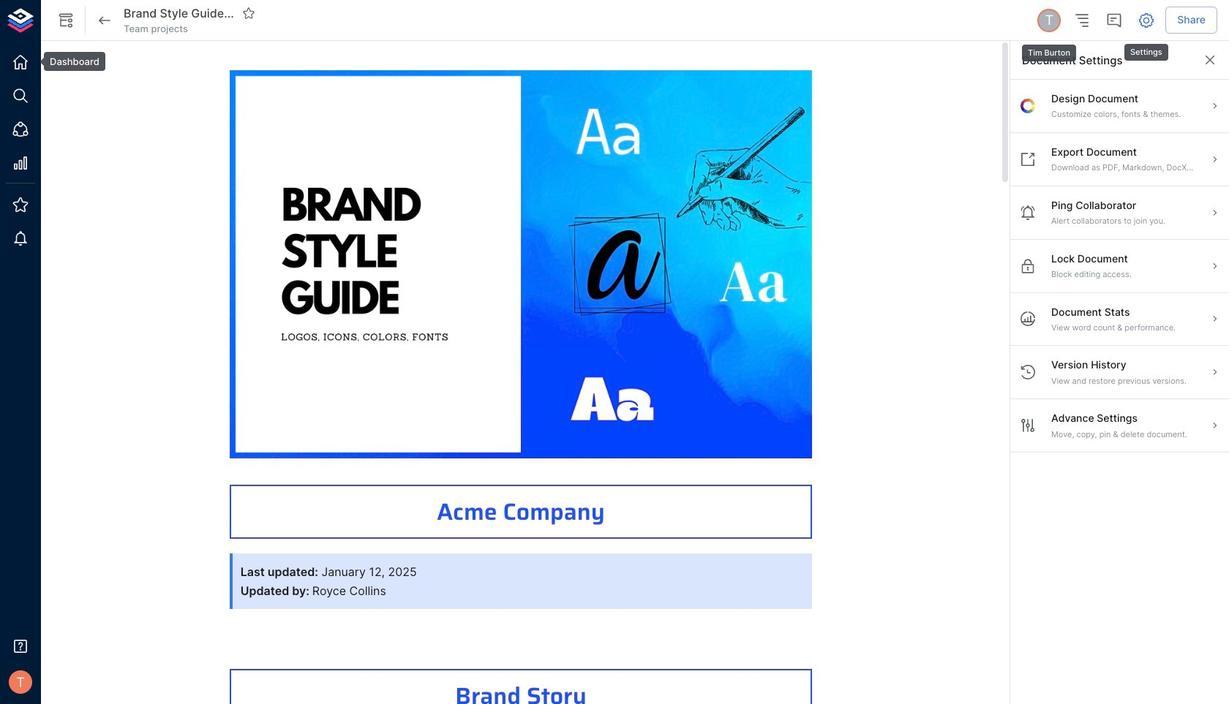 Task type: describe. For each thing, give the bounding box(es) containing it.
comments image
[[1106, 11, 1123, 29]]

table of contents image
[[1073, 11, 1091, 29]]

favorite image
[[242, 7, 255, 20]]

show wiki image
[[57, 11, 75, 29]]

2 horizontal spatial tooltip
[[1123, 34, 1170, 62]]

settings image
[[1138, 11, 1155, 29]]



Task type: vqa. For each thing, say whether or not it's contained in the screenshot.
Analytics
no



Task type: locate. For each thing, give the bounding box(es) containing it.
tooltip
[[1123, 34, 1170, 62], [1021, 34, 1078, 63], [34, 52, 105, 71]]

0 horizontal spatial tooltip
[[34, 52, 105, 71]]

tooltip down table of contents icon
[[1021, 34, 1078, 63]]

1 horizontal spatial tooltip
[[1021, 34, 1078, 63]]

go back image
[[96, 11, 113, 29]]

tooltip down show wiki image
[[34, 52, 105, 71]]

tooltip down settings icon
[[1123, 34, 1170, 62]]



